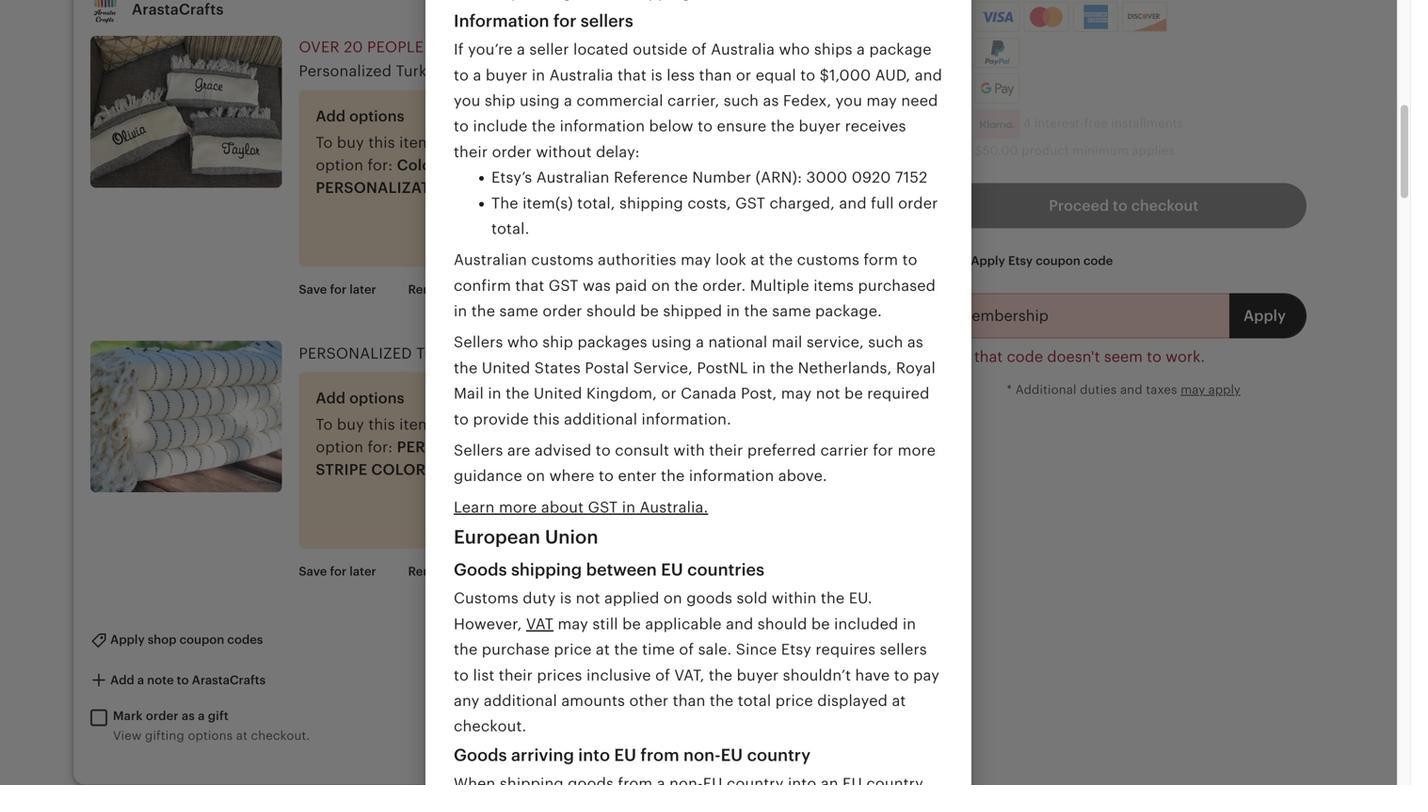 Task type: describe. For each thing, give the bounding box(es) containing it.
options for colour options
[[349, 108, 405, 125]]

$1,000
[[820, 67, 871, 84]]

you down mail
[[441, 416, 468, 433]]

than inside may still be applicable and should be included in the purchase price at the time of sale. since etsy requires sellers to list their prices inclusive of vat, the buyer shouldn't have to pay any additional amounts other than the total price displayed at checkout.
[[673, 693, 706, 710]]

in inside may still be applicable and should be included in the purchase price at the time of sale. since etsy requires sellers to list their prices inclusive of vat, the buyer shouldn't have to pay any additional amounts other than the total price displayed at checkout.
[[903, 616, 917, 633]]

to left pay
[[894, 667, 910, 684]]

be inside sellers who ship packages using a national mail service, such as the united states postal service, postnl in the netherlands, royal mail in the united kingdom, or canada post, may not be required to provide this additional information.
[[845, 385, 864, 402]]

0 vertical spatial have
[[428, 39, 468, 56]]

personalized turkish beach towel gift unique, bachelorette bridesmaid proposal wedding gift towel, monogrammed towels, unique christmas gift image
[[90, 36, 282, 188]]

4 interest-free installments
[[1020, 116, 1184, 131]]

netherlands,
[[798, 360, 892, 377]]

purchase
[[482, 641, 550, 658]]

advised
[[535, 442, 592, 459]]

should inside "australian customs authorities may look at the customs form to confirm that gst was paid on the order. multiple items purchased in the same order should be shipped in the same package."
[[587, 303, 636, 320]]

personalized turkish beach towel gift unique, monogrammed gift for girls weekend trip,  gift for woman who have everything, christmas gifts image
[[90, 341, 282, 493]]

have inside may still be applicable and should be included in the purchase price at the time of sale. since etsy requires sellers to list their prices inclusive of vat, the buyer shouldn't have to pay any additional amounts other than the total price displayed at checkout.
[[856, 667, 890, 684]]

0920
[[852, 169, 891, 186]]

order.
[[703, 277, 746, 294]]

in right mail
[[488, 385, 502, 402]]

gift
[[208, 709, 229, 723]]

applicable
[[645, 616, 722, 633]]

to down carrier,
[[698, 118, 713, 135]]

customs and tax info dialog
[[0, 0, 1412, 785]]

(55%
[[820, 62, 849, 77]]

3000
[[807, 169, 848, 186]]

choose for colour options
[[513, 134, 566, 151]]

australia.
[[640, 499, 709, 516]]

information.
[[642, 411, 732, 428]]

service,
[[634, 360, 693, 377]]

kingdom,
[[587, 385, 657, 402]]

1 vertical spatial australia
[[550, 67, 614, 84]]

charged,
[[770, 195, 835, 212]]

1 vertical spatial shipping
[[511, 560, 582, 580]]

this up 'colour options and personalization & size .'
[[369, 134, 395, 151]]

in down order.
[[727, 303, 740, 320]]

package.
[[816, 303, 882, 320]]

such inside sellers who ship packages using a national mail service, such as the united states postal service, postnl in the netherlands, royal mail in the united kingdom, or canada post, may not be required to provide this additional information.
[[869, 334, 904, 351]]

may inside may still be applicable and should be included in the purchase price at the time of sale. since etsy requires sellers to list their prices inclusive of vat, the buyer shouldn't have to pay any additional amounts other than the total price displayed at checkout.
[[558, 616, 589, 633]]

must for colour options
[[472, 134, 508, 151]]

2 same from the left
[[773, 303, 811, 320]]

1 vertical spatial price
[[776, 693, 814, 710]]

seller
[[530, 41, 569, 58]]

gifting
[[145, 729, 184, 743]]

a down you're at the top
[[473, 67, 482, 84]]

guidance
[[454, 468, 523, 485]]

etsy's
[[492, 169, 532, 186]]

to inside button
[[1113, 197, 1128, 214]]

vat link
[[526, 616, 554, 633]]

the down sale.
[[709, 667, 733, 684]]

at inside the mark order as a gift view gifting options at checkout.
[[236, 729, 248, 743]]

order inside "australian customs authorities may look at the customs form to confirm that gst was paid on the order. multiple items purchased in the same order should be shipped in the same package."
[[543, 303, 583, 320]]

delay:
[[596, 143, 640, 160]]

* additional duties and taxes may apply
[[1007, 383, 1241, 397]]

the up inclusive
[[614, 641, 638, 658]]

0 horizontal spatial buyer
[[486, 67, 528, 84]]

eu for into
[[614, 746, 637, 765]]

list
[[473, 667, 495, 684]]

customs
[[454, 590, 519, 607]]

2 vertical spatial of
[[656, 667, 671, 684]]

order inside the mark order as a gift view gifting options at checkout.
[[146, 709, 179, 723]]

2 customs from the left
[[797, 252, 860, 269]]

and left taxes
[[1121, 383, 1143, 397]]

purchased
[[858, 277, 936, 294]]

inclusive
[[587, 667, 651, 684]]

mark
[[113, 709, 143, 723]]

european union
[[454, 527, 599, 548]]

1 customs from the left
[[531, 252, 594, 269]]

and inside 'colour options and personalization & size .'
[[514, 157, 541, 174]]

. inside 'colour options and personalization & size .'
[[510, 179, 515, 196]]

$50.00 product minimum applies
[[975, 144, 1175, 158]]

color
[[371, 461, 426, 478]]

receives
[[845, 118, 907, 135]]

and inside personalization and stripe color .
[[544, 439, 572, 456]]

information inside 'if you're a seller located outside of australia who ships a package to a buyer in australia that is less than or equal to $1,000 aud, and you ship using a commercial carrier, such as fedex, you may need to include the information below to ensure the buyer receives their order without delay: etsy's australian reference number (arn): 3000 0920 7152 the item(s) total, shipping costs, gst charged, and full order total.'
[[560, 118, 645, 135]]

pay
[[914, 667, 940, 684]]

in left seller at the top of page
[[511, 39, 526, 56]]

than inside 'if you're a seller located outside of australia who ships a package to a buyer in australia that is less than or equal to $1,000 aud, and you ship using a commercial carrier, such as fedex, you may need to include the information below to ensure the buyer receives their order without delay: etsy's australian reference number (arn): 3000 0920 7152 the item(s) total, shipping costs, gst charged, and full order total.'
[[699, 67, 732, 84]]

in inside $ 2.65 $ 5.90 (55% off) sale ends in 23:19:12
[[811, 85, 822, 99]]

customs duty is not applied on goods sold within the eu. however,
[[454, 590, 873, 633]]

since
[[736, 641, 777, 658]]

at down still
[[596, 641, 610, 658]]

the down multiple
[[744, 303, 768, 320]]

in down confirm
[[454, 303, 467, 320]]

this inside sellers who ship packages using a national mail service, such as the united states postal service, postnl in the netherlands, royal mail in the united kingdom, or canada post, may not be required to provide this additional information.
[[533, 411, 560, 428]]

1 horizontal spatial gst
[[588, 499, 618, 516]]

options
[[451, 157, 510, 174]]

an for colour options and personalization & size .
[[570, 134, 588, 151]]

a left seller at the top of page
[[517, 41, 526, 58]]

to right seem
[[1147, 349, 1162, 366]]

more inside sellers are advised to consult with their preferred carrier for more guidance on where to enter the information above.
[[898, 442, 936, 459]]

is inside 'if you're a seller located outside of australia who ships a package to a buyer in australia that is less than or equal to $1,000 aud, and you ship using a commercial carrier, such as fedex, you may need to include the information below to ensure the buyer receives their order without delay: etsy's australian reference number (arn): 3000 0920 7152 the item(s) total, shipping costs, gst charged, and full order total.'
[[651, 67, 663, 84]]

2.65
[[836, 38, 873, 59]]

such inside 'if you're a seller located outside of australia who ships a package to a buyer in australia that is less than or equal to $1,000 aud, and you ship using a commercial carrier, such as fedex, you may need to include the information below to ensure the buyer receives their order without delay: etsy's australian reference number (arn): 3000 0920 7152 the item(s) total, shipping costs, gst charged, and full order total.'
[[724, 92, 759, 109]]

a up the off)
[[857, 41, 866, 58]]

total,
[[577, 195, 616, 212]]

choose for personalization
[[513, 416, 566, 433]]

the up shipped
[[675, 277, 699, 294]]

learn more about gst in australia.
[[454, 499, 709, 516]]

of inside 'if you're a seller located outside of australia who ships a package to a buyer in australia that is less than or equal to $1,000 aud, and you ship using a commercial carrier, such as fedex, you may need to include the information below to ensure the buyer receives their order without delay: etsy's australian reference number (arn): 3000 0920 7152 the item(s) total, shipping costs, gst charged, and full order total.'
[[692, 41, 707, 58]]

proceed
[[1049, 197, 1110, 214]]

free
[[1085, 116, 1108, 131]]

visa image
[[982, 9, 1014, 26]]

or inside 'if you're a seller located outside of australia who ships a package to a buyer in australia that is less than or equal to $1,000 aud, and you ship using a commercial carrier, such as fedex, you may need to include the information below to ensure the buyer receives their order without delay: etsy's australian reference number (arn): 3000 0920 7152 the item(s) total, shipping costs, gst charged, and full order total.'
[[736, 67, 752, 84]]

the up list
[[454, 641, 478, 658]]

in up post,
[[753, 360, 766, 377]]

23:19:12
[[825, 85, 873, 99]]

to left consult
[[596, 442, 611, 459]]

country
[[747, 746, 811, 765]]

to for colour options and personalization & size .
[[316, 134, 333, 151]]

discover image
[[1124, 6, 1167, 31]]

additional
[[1016, 383, 1077, 397]]

provide
[[473, 411, 529, 428]]

1 vertical spatial $
[[782, 62, 790, 77]]

may still be applicable and should be included in the purchase price at the time of sale. since etsy requires sellers to list their prices inclusive of vat, the buyer shouldn't have to pay any additional amounts other than the total price displayed at checkout.
[[454, 616, 940, 735]]

the up without
[[532, 118, 556, 135]]

ends
[[779, 85, 808, 99]]

paypal image
[[978, 41, 1017, 65]]

$ for 15.90
[[824, 342, 834, 359]]

0 horizontal spatial sellers
[[581, 11, 634, 31]]

commercial
[[577, 92, 664, 109]]

at inside "australian customs authorities may look at the customs form to confirm that gst was paid on the order. multiple items purchased in the same order should be shipped in the same package."
[[751, 252, 765, 269]]

interest-
[[1035, 116, 1085, 131]]

package
[[870, 41, 932, 58]]

about
[[541, 499, 584, 516]]

to for personalization and stripe color .
[[316, 416, 333, 433]]

to up ends
[[801, 67, 816, 84]]

for: for colour options
[[368, 157, 393, 174]]

to down if
[[454, 67, 469, 84]]

goods
[[687, 590, 733, 607]]

view
[[113, 729, 142, 743]]

&
[[463, 179, 474, 196]]

the
[[492, 195, 519, 212]]

$50.00
[[975, 144, 1019, 158]]

this up color
[[369, 416, 395, 433]]

1 horizontal spatial australia
[[711, 41, 775, 58]]

goods arriving into eu from non-eu country
[[454, 746, 811, 765]]

the down 'fedex,'
[[771, 118, 795, 135]]

carrier,
[[668, 92, 720, 109]]

5.90
[[790, 62, 817, 77]]

Enter code text field
[[941, 294, 1230, 339]]

or inside sellers who ship packages using a national mail service, such as the united states postal service, postnl in the netherlands, royal mail in the united kingdom, or canada post, may not be required to provide this additional information.
[[662, 385, 677, 402]]

authorities
[[598, 252, 677, 269]]

vat,
[[675, 667, 705, 684]]

learn more about gst in australia. link
[[454, 499, 709, 516]]

a inside the mark order as a gift view gifting options at checkout.
[[198, 709, 205, 723]]

item, for colour
[[399, 134, 437, 151]]

1 vertical spatial more
[[499, 499, 537, 516]]

however,
[[454, 616, 522, 633]]

enter
[[618, 468, 657, 485]]

as inside the mark order as a gift view gifting options at checkout.
[[182, 709, 195, 723]]

you down $1,000
[[836, 92, 863, 109]]

this down information
[[472, 39, 507, 56]]

people
[[367, 39, 424, 56]]

required
[[868, 385, 930, 402]]

off)
[[852, 62, 873, 77]]

sale
[[750, 85, 776, 99]]

between
[[586, 560, 657, 580]]

shipped
[[663, 303, 723, 320]]

look
[[716, 252, 747, 269]]

the down confirm
[[472, 303, 496, 320]]

the inside sellers are advised to consult with their preferred carrier for more guidance on where to enter the information above.
[[661, 468, 685, 485]]

goods for goods arriving into eu from non-eu country
[[454, 746, 507, 765]]

postal
[[585, 360, 629, 377]]

goods for goods shipping between eu countries
[[454, 560, 507, 580]]

sellers who ship packages using a national mail service, such as the united states postal service, postnl in the netherlands, royal mail in the united kingdom, or canada post, may not be required to provide this additional information.
[[454, 334, 936, 428]]

2 vertical spatial that
[[975, 349, 1003, 366]]

0 horizontal spatial for
[[554, 11, 577, 31]]

at right displayed
[[892, 693, 906, 710]]

etsy inside may still be applicable and should be included in the purchase price at the time of sale. since etsy requires sellers to list their prices inclusive of vat, the buyer shouldn't have to pay any additional amounts other than the total price displayed at checkout.
[[781, 641, 812, 658]]

to left enter
[[599, 468, 614, 485]]

the inside customs duty is not applied on goods sold within the eu. however,
[[821, 590, 845, 607]]

for: for personalization
[[368, 439, 393, 456]]

applied
[[605, 590, 660, 607]]

checkout. inside may still be applicable and should be included in the purchase price at the time of sale. since etsy requires sellers to list their prices inclusive of vat, the buyer shouldn't have to pay any additional amounts other than the total price displayed at checkout.
[[454, 718, 527, 735]]

checkout. inside the mark order as a gift view gifting options at checkout.
[[251, 729, 310, 743]]

in down enter
[[622, 499, 636, 516]]

checkout
[[1132, 197, 1199, 214]]

0 horizontal spatial united
[[482, 360, 531, 377]]

apply etsy coupon code button
[[927, 240, 1128, 282]]

items
[[814, 277, 854, 294]]

prices
[[537, 667, 583, 684]]

sellers for the
[[454, 334, 503, 351]]

may inside "australian customs authorities may look at the customs form to confirm that gst was paid on the order. multiple items purchased in the same order should be shipped in the same package."
[[681, 252, 712, 269]]

the up mail
[[454, 360, 478, 377]]

2 horizontal spatial buyer
[[799, 118, 841, 135]]

buyer inside may still be applicable and should be included in the purchase price at the time of sale. since etsy requires sellers to list their prices inclusive of vat, the buyer shouldn't have to pay any additional amounts other than the total price displayed at checkout.
[[737, 667, 779, 684]]

service,
[[807, 334, 864, 351]]

options for personalization
[[349, 390, 405, 407]]

as inside sellers who ship packages using a national mail service, such as the united states postal service, postnl in the netherlands, royal mail in the united kingdom, or canada post, may not be required to provide this additional information.
[[908, 334, 924, 351]]

above.
[[779, 468, 828, 485]]

vat
[[526, 616, 554, 633]]

apply etsy coupon code
[[971, 254, 1114, 268]]

outside
[[633, 41, 688, 58]]

national
[[709, 334, 768, 351]]

. inside personalization and stripe color .
[[426, 461, 431, 478]]

stripe
[[316, 461, 368, 478]]



Task type: locate. For each thing, give the bounding box(es) containing it.
sellers are advised to consult with their preferred carrier for more guidance on where to enter the information above.
[[454, 442, 936, 485]]

0 horizontal spatial have
[[428, 39, 468, 56]]

to buy this item, you must choose an option for:
[[316, 134, 588, 174], [316, 416, 588, 456]]

2 to buy this item, you must choose an option for: from the top
[[316, 416, 588, 456]]

to buy this item, you must choose an option for: for &
[[316, 134, 588, 174]]

order up gifting on the left of page
[[146, 709, 179, 723]]

2 choose from the top
[[513, 416, 566, 433]]

arastacrafts image
[[90, 0, 121, 25]]

may up receives
[[867, 92, 897, 109]]

coupon
[[1036, 254, 1081, 268]]

may inside 'if you're a seller located outside of australia who ships a package to a buyer in australia that is less than or equal to $1,000 aud, and you ship using a commercial carrier, such as fedex, you may need to include the information below to ensure the buyer receives their order without delay: etsy's australian reference number (arn): 3000 0920 7152 the item(s) total, shipping costs, gst charged, and full order total.'
[[867, 92, 897, 109]]

$
[[824, 38, 836, 59], [782, 62, 790, 77], [824, 342, 834, 359]]

gst inside "australian customs authorities may look at the customs form to confirm that gst was paid on the order. multiple items purchased in the same order should be shipped in the same package."
[[549, 277, 579, 294]]

for right carrier
[[873, 442, 894, 459]]

1 must from the top
[[472, 134, 508, 151]]

additional inside may still be applicable and should be included in the purchase price at the time of sale. since etsy requires sellers to list their prices inclusive of vat, the buyer shouldn't have to pay any additional amounts other than the total price displayed at checkout.
[[484, 693, 557, 710]]

australian up confirm
[[454, 252, 527, 269]]

installments
[[1112, 116, 1184, 131]]

be up requires
[[812, 616, 830, 633]]

add up stripe
[[316, 390, 346, 407]]

states
[[535, 360, 581, 377]]

buy up stripe
[[337, 416, 364, 433]]

order up states
[[543, 303, 583, 320]]

additional inside sellers who ship packages using a national mail service, such as the united states postal service, postnl in the netherlands, royal mail in the united kingdom, or canada post, may not be required to provide this additional information.
[[564, 411, 638, 428]]

1 horizontal spatial price
[[776, 693, 814, 710]]

item, up personalization and stripe color .
[[399, 416, 437, 433]]

0 horizontal spatial gst
[[549, 277, 579, 294]]

an for personalization and stripe color .
[[570, 416, 588, 433]]

must for personalization
[[472, 416, 508, 433]]

2 horizontal spatial gst
[[736, 195, 766, 212]]

customs
[[531, 252, 594, 269], [797, 252, 860, 269]]

1 vertical spatial add
[[316, 390, 346, 407]]

add options up stripe
[[316, 390, 405, 407]]

same down multiple
[[773, 303, 811, 320]]

such
[[724, 92, 759, 109], [869, 334, 904, 351]]

2 horizontal spatial eu
[[721, 746, 743, 765]]

0 vertical spatial option
[[316, 157, 364, 174]]

other
[[630, 693, 669, 710]]

and left full
[[840, 195, 867, 212]]

personalization down colour
[[316, 179, 459, 196]]

1 horizontal spatial have
[[856, 667, 890, 684]]

1 vertical spatial choose
[[513, 416, 566, 433]]

price
[[554, 641, 592, 658], [776, 693, 814, 710]]

as inside 'if you're a seller located outside of australia who ships a package to a buyer in australia that is less than or equal to $1,000 aud, and you ship using a commercial carrier, such as fedex, you may need to include the information below to ensure the buyer receives their order without delay: etsy's australian reference number (arn): 3000 0920 7152 the item(s) total, shipping costs, gst charged, and full order total.'
[[763, 92, 779, 109]]

minimum
[[1073, 144, 1129, 158]]

etsy right apply
[[1009, 254, 1033, 268]]

to down mail
[[454, 411, 469, 428]]

1 horizontal spatial as
[[763, 92, 779, 109]]

1 vertical spatial on
[[527, 468, 546, 485]]

code
[[1084, 254, 1114, 268], [1007, 349, 1044, 366]]

information down with
[[689, 468, 775, 485]]

1 vertical spatial ship
[[543, 334, 574, 351]]

their inside may still be applicable and should be included in the purchase price at the time of sale. since etsy requires sellers to list their prices inclusive of vat, the buyer shouldn't have to pay any additional amounts other than the total price displayed at checkout.
[[499, 667, 533, 684]]

to
[[316, 134, 333, 151], [316, 416, 333, 433]]

and down the sold
[[726, 616, 754, 633]]

australia up equal
[[711, 41, 775, 58]]

requires
[[816, 641, 876, 658]]

1 vertical spatial additional
[[484, 693, 557, 710]]

2 item, from the top
[[399, 416, 437, 433]]

more
[[898, 442, 936, 459], [499, 499, 537, 516]]

for inside sellers are advised to consult with their preferred carrier for more guidance on where to enter the information above.
[[873, 442, 894, 459]]

to buy this item, you must choose an option for: for .
[[316, 416, 588, 456]]

0 vertical spatial more
[[898, 442, 936, 459]]

from
[[641, 746, 680, 765]]

1 option from the top
[[316, 157, 364, 174]]

or up sale
[[736, 67, 752, 84]]

price down shouldn't
[[776, 693, 814, 710]]

1 horizontal spatial etsy
[[1009, 254, 1033, 268]]

product
[[1022, 144, 1070, 158]]

2 add options from the top
[[316, 390, 405, 407]]

code right coupon
[[1084, 254, 1114, 268]]

may right taxes
[[1181, 383, 1206, 397]]

an
[[570, 134, 588, 151], [570, 416, 588, 433]]

1 vertical spatial options
[[349, 390, 405, 407]]

gst inside 'if you're a seller located outside of australia who ships a package to a buyer in australia that is less than or equal to $1,000 aud, and you ship using a commercial carrier, such as fedex, you may need to include the information below to ensure the buyer receives their order without delay: etsy's australian reference number (arn): 3000 0920 7152 the item(s) total, shipping costs, gst charged, and full order total.'
[[736, 195, 766, 212]]

a inside sellers who ship packages using a national mail service, such as the united states postal service, postnl in the netherlands, royal mail in the united kingdom, or canada post, may not be required to provide this additional information.
[[696, 334, 705, 351]]

arriving
[[511, 746, 574, 765]]

on inside customs duty is not applied on goods sold within the eu. however,
[[664, 590, 683, 607]]

price up prices
[[554, 641, 592, 658]]

0 horizontal spatial using
[[520, 92, 560, 109]]

shouldn't
[[783, 667, 852, 684]]

1 horizontal spatial code
[[1084, 254, 1114, 268]]

1 horizontal spatial united
[[534, 385, 582, 402]]

add for colour options and personalization & size .
[[316, 108, 346, 125]]

0 horizontal spatial same
[[500, 303, 539, 320]]

more down the required
[[898, 442, 936, 459]]

mastercard image
[[1027, 5, 1067, 29]]

proceed to checkout button
[[941, 183, 1307, 228]]

australian inside "australian customs authorities may look at the customs form to confirm that gst was paid on the order. multiple items purchased in the same order should be shipped in the same package."
[[454, 252, 527, 269]]

is inside customs duty is not applied on goods sold within the eu. however,
[[560, 590, 572, 607]]

option for personalization and stripe color .
[[316, 439, 364, 456]]

.
[[510, 179, 515, 196], [426, 461, 431, 478]]

located
[[574, 41, 629, 58]]

within
[[772, 590, 817, 607]]

american express image
[[1076, 5, 1116, 29]]

shipping up 'duty'
[[511, 560, 582, 580]]

gst left was at the left
[[549, 277, 579, 294]]

of up "less"
[[692, 41, 707, 58]]

sellers inside sellers are advised to consult with their preferred carrier for more guidance on where to enter the information above.
[[454, 442, 503, 459]]

ship inside 'if you're a seller located outside of australia who ships a package to a buyer in australia that is less than or equal to $1,000 aud, and you ship using a commercial carrier, such as fedex, you may need to include the information below to ensure the buyer receives their order without delay: etsy's australian reference number (arn): 3000 0920 7152 the item(s) total, shipping costs, gst charged, and full order total.'
[[485, 92, 516, 109]]

personalization inside personalization and stripe color .
[[397, 439, 540, 456]]

as
[[763, 92, 779, 109], [908, 334, 924, 351], [182, 709, 195, 723]]

1 vertical spatial that
[[516, 277, 545, 294]]

should down was at the left
[[587, 303, 636, 320]]

1 vertical spatial buyer
[[799, 118, 841, 135]]

etsy
[[1009, 254, 1033, 268], [781, 641, 812, 658]]

1 vertical spatial buy
[[337, 416, 364, 433]]

postnl
[[697, 360, 748, 377]]

who
[[779, 41, 810, 58], [508, 334, 539, 351]]

buyer down you're at the top
[[486, 67, 528, 84]]

0 vertical spatial as
[[763, 92, 779, 109]]

and up need
[[915, 67, 943, 84]]

1 vertical spatial united
[[534, 385, 582, 402]]

0 horizontal spatial australian
[[454, 252, 527, 269]]

that inside 'if you're a seller located outside of australia who ships a package to a buyer in australia that is less than or equal to $1,000 aud, and you ship using a commercial carrier, such as fedex, you may need to include the information below to ensure the buyer receives their order without delay: etsy's australian reference number (arn): 3000 0920 7152 the item(s) total, shipping costs, gst charged, and full order total.'
[[618, 67, 647, 84]]

1 vertical spatial such
[[869, 334, 904, 351]]

2 for: from the top
[[368, 439, 393, 456]]

form
[[864, 252, 899, 269]]

information inside sellers are advised to consult with their preferred carrier for more guidance on where to enter the information above.
[[689, 468, 775, 485]]

goods up customs
[[454, 560, 507, 580]]

should down within
[[758, 616, 808, 633]]

0 vertical spatial personalization
[[316, 179, 459, 196]]

time
[[642, 641, 675, 658]]

$ up (55%
[[824, 38, 836, 59]]

0 vertical spatial for
[[554, 11, 577, 31]]

any
[[454, 693, 480, 710]]

should inside may still be applicable and should be included in the purchase price at the time of sale. since etsy requires sellers to list their prices inclusive of vat, the buyer shouldn't have to pay any additional amounts other than the total price displayed at checkout.
[[758, 616, 808, 633]]

etsy inside dropdown button
[[1009, 254, 1033, 268]]

15.90
[[834, 342, 873, 359]]

customs up was at the left
[[531, 252, 594, 269]]

is
[[651, 67, 663, 84], [560, 590, 572, 607]]

1 item, from the top
[[399, 134, 437, 151]]

to right proceed
[[1113, 197, 1128, 214]]

hm,
[[941, 349, 971, 366]]

2 must from the top
[[472, 416, 508, 433]]

australian inside 'if you're a seller located outside of australia who ships a package to a buyer in australia that is less than or equal to $1,000 aud, and you ship using a commercial carrier, such as fedex, you may need to include the information below to ensure the buyer receives their order without delay: etsy's australian reference number (arn): 3000 0920 7152 the item(s) total, shipping costs, gst charged, and full order total.'
[[537, 169, 610, 186]]

not
[[816, 385, 841, 402], [576, 590, 601, 607]]

0 horizontal spatial who
[[508, 334, 539, 351]]

0 vertical spatial etsy
[[1009, 254, 1033, 268]]

and inside may still be applicable and should be included in the purchase price at the time of sale. since etsy requires sellers to list their prices inclusive of vat, the buyer shouldn't have to pay any additional amounts other than the total price displayed at checkout.
[[726, 616, 754, 633]]

royal
[[896, 360, 936, 377]]

2 an from the top
[[570, 416, 588, 433]]

0 horizontal spatial more
[[499, 499, 537, 516]]

(arn):
[[756, 169, 803, 186]]

1 same from the left
[[500, 303, 539, 320]]

0 vertical spatial who
[[779, 41, 810, 58]]

united down states
[[534, 385, 582, 402]]

not inside customs duty is not applied on goods sold within the eu. however,
[[576, 590, 601, 607]]

where
[[550, 468, 595, 485]]

over
[[299, 39, 340, 56]]

1 vertical spatial sellers
[[880, 641, 927, 658]]

1 vertical spatial item,
[[399, 416, 437, 433]]

ensure
[[717, 118, 767, 135]]

2 goods from the top
[[454, 746, 507, 765]]

fedex,
[[783, 92, 832, 109]]

*
[[1007, 383, 1013, 397]]

0 horizontal spatial or
[[662, 385, 677, 402]]

1 vertical spatial have
[[856, 667, 890, 684]]

1 horizontal spatial who
[[779, 41, 810, 58]]

on
[[652, 277, 670, 294], [527, 468, 546, 485], [664, 590, 683, 607]]

order up etsy's
[[492, 143, 532, 160]]

may inside sellers who ship packages using a national mail service, such as the united states postal service, postnl in the netherlands, royal mail in the united kingdom, or canada post, may not be required to provide this additional information.
[[782, 385, 812, 402]]

$ up ends
[[782, 62, 790, 77]]

0 horizontal spatial additional
[[484, 693, 557, 710]]

2 vertical spatial as
[[182, 709, 195, 723]]

option up stripe
[[316, 439, 364, 456]]

1 horizontal spatial not
[[816, 385, 841, 402]]

their down information for sellers
[[531, 39, 574, 56]]

applies
[[1133, 144, 1175, 158]]

on inside "australian customs authorities may look at the customs form to confirm that gst was paid on the order. multiple items purchased in the same order should be shipped in the same package."
[[652, 277, 670, 294]]

$ 15.90
[[824, 342, 873, 359]]

$ up "netherlands,"
[[824, 342, 834, 359]]

1 vertical spatial or
[[662, 385, 677, 402]]

of up vat,
[[679, 641, 694, 658]]

1 buy from the top
[[337, 134, 364, 151]]

of down time
[[656, 667, 671, 684]]

0 horizontal spatial .
[[426, 461, 431, 478]]

their
[[531, 39, 574, 56], [454, 143, 488, 160], [709, 442, 744, 459], [499, 667, 533, 684]]

2 to from the top
[[316, 416, 333, 433]]

information up delay:
[[560, 118, 645, 135]]

to inside sellers who ship packages using a national mail service, such as the united states postal service, postnl in the netherlands, royal mail in the united kingdom, or canada post, may not be required to provide this additional information.
[[454, 411, 469, 428]]

1 horizontal spatial checkout.
[[454, 718, 527, 735]]

. left item(s)
[[510, 179, 515, 196]]

2 horizontal spatial that
[[975, 349, 1003, 366]]

1 vertical spatial of
[[679, 641, 694, 658]]

0 vertical spatial add options
[[316, 108, 405, 125]]

seem
[[1105, 349, 1143, 366]]

must down mail
[[472, 416, 508, 433]]

must up options
[[472, 134, 508, 151]]

you up options
[[441, 134, 468, 151]]

who inside 'if you're a seller located outside of australia who ships a package to a buyer in australia that is less than or equal to $1,000 aud, and you ship using a commercial carrier, such as fedex, you may need to include the information below to ensure the buyer receives their order without delay: etsy's australian reference number (arn): 3000 0920 7152 the item(s) total, shipping costs, gst charged, and full order total.'
[[779, 41, 810, 58]]

who up states
[[508, 334, 539, 351]]

1 add from the top
[[316, 108, 346, 125]]

item(s)
[[523, 195, 573, 212]]

the up provide
[[506, 385, 530, 402]]

be
[[641, 303, 659, 320], [845, 385, 864, 402], [623, 616, 641, 633], [812, 616, 830, 633]]

who inside sellers who ship packages using a national mail service, such as the united states postal service, postnl in the netherlands, royal mail in the united kingdom, or canada post, may not be required to provide this additional information.
[[508, 334, 539, 351]]

0 vertical spatial must
[[472, 134, 508, 151]]

sellers for guidance
[[454, 442, 503, 459]]

as up royal
[[908, 334, 924, 351]]

0 vertical spatial that
[[618, 67, 647, 84]]

mark order as a gift view gifting options at checkout.
[[113, 709, 310, 743]]

aud,
[[876, 67, 911, 84]]

more up european union
[[499, 499, 537, 516]]

for up seller at the top of page
[[554, 11, 577, 31]]

to buy this item, you must choose an option for: up &
[[316, 134, 588, 174]]

1 vertical spatial should
[[758, 616, 808, 633]]

0 vertical spatial australia
[[711, 41, 775, 58]]

0 horizontal spatial etsy
[[781, 641, 812, 658]]

the left 'eu.'
[[821, 590, 845, 607]]

google pay image
[[976, 75, 1019, 103]]

information
[[454, 11, 550, 31]]

0 horizontal spatial customs
[[531, 252, 594, 269]]

2 buy from the top
[[337, 416, 364, 433]]

than
[[699, 67, 732, 84], [673, 693, 706, 710]]

code inside dropdown button
[[1084, 254, 1114, 268]]

1 horizontal spatial should
[[758, 616, 808, 633]]

0 vertical spatial of
[[692, 41, 707, 58]]

order down 7152
[[899, 195, 939, 212]]

on inside sellers are advised to consult with their preferred carrier for more guidance on where to enter the information above.
[[527, 468, 546, 485]]

non-
[[684, 746, 721, 765]]

options up colour
[[349, 108, 405, 125]]

2 vertical spatial $
[[824, 342, 834, 359]]

personalization
[[316, 179, 459, 196], [397, 439, 540, 456]]

0 horizontal spatial information
[[560, 118, 645, 135]]

pay in 4 installments image
[[975, 109, 1020, 140]]

to inside "australian customs authorities may look at the customs form to confirm that gst was paid on the order. multiple items purchased in the same order should be shipped in the same package."
[[903, 252, 918, 269]]

1 vertical spatial goods
[[454, 746, 507, 765]]

eu for between
[[661, 560, 684, 580]]

. left guidance
[[426, 461, 431, 478]]

2 option from the top
[[316, 439, 364, 456]]

4
[[1024, 116, 1031, 131]]

proceed to checkout
[[1049, 197, 1199, 214]]

2 vertical spatial on
[[664, 590, 683, 607]]

the left 'total'
[[710, 693, 734, 710]]

1 horizontal spatial buyer
[[737, 667, 779, 684]]

to left list
[[454, 667, 469, 684]]

as down equal
[[763, 92, 779, 109]]

0 vertical spatial buyer
[[486, 67, 528, 84]]

1 for: from the top
[[368, 157, 393, 174]]

buyer down since
[[737, 667, 779, 684]]

be down applied
[[623, 616, 641, 633]]

1 vertical spatial australian
[[454, 252, 527, 269]]

0 vertical spatial ship
[[485, 92, 516, 109]]

not inside sellers who ship packages using a national mail service, such as the united states postal service, postnl in the netherlands, royal mail in the united kingdom, or canada post, may not be required to provide this additional information.
[[816, 385, 841, 402]]

options down gift
[[188, 729, 233, 743]]

paid
[[615, 277, 648, 294]]

1 to from the top
[[316, 134, 333, 151]]

not up still
[[576, 590, 601, 607]]

may apply button
[[1181, 381, 1241, 398]]

is right 'duty'
[[560, 590, 572, 607]]

personalization inside 'colour options and personalization & size .'
[[316, 179, 459, 196]]

1 vertical spatial code
[[1007, 349, 1044, 366]]

be down "netherlands,"
[[845, 385, 864, 402]]

amounts
[[562, 693, 625, 710]]

0 horizontal spatial should
[[587, 303, 636, 320]]

$ for 2.65
[[824, 38, 836, 59]]

options up color
[[349, 390, 405, 407]]

a up without
[[564, 92, 573, 109]]

their down purchase
[[499, 667, 533, 684]]

additional down list
[[484, 693, 557, 710]]

item, for personalization
[[399, 416, 437, 433]]

sold
[[737, 590, 768, 607]]

apply
[[971, 254, 1006, 268]]

post,
[[741, 385, 777, 402]]

add for personalization and stripe color .
[[316, 390, 346, 407]]

australian down without
[[537, 169, 610, 186]]

1 horizontal spatial such
[[869, 334, 904, 351]]

1 sellers from the top
[[454, 334, 503, 351]]

preferred
[[748, 442, 817, 459]]

with
[[674, 442, 705, 459]]

on up the applicable
[[664, 590, 683, 607]]

1 an from the top
[[570, 134, 588, 151]]

add options for colour
[[316, 108, 405, 125]]

add options down 20
[[316, 108, 405, 125]]

1 vertical spatial must
[[472, 416, 508, 433]]

such up ensure on the top right of the page
[[724, 92, 759, 109]]

buy for colour options and personalization & size .
[[337, 134, 364, 151]]

add options for personalization
[[316, 390, 405, 407]]

0 vertical spatial or
[[736, 67, 752, 84]]

1 vertical spatial an
[[570, 416, 588, 433]]

the up multiple
[[769, 252, 793, 269]]

reference
[[614, 169, 688, 186]]

additional down the kingdom,
[[564, 411, 638, 428]]

0 horizontal spatial not
[[576, 590, 601, 607]]

buy for personalization and stripe color .
[[337, 416, 364, 433]]

their inside 'if you're a seller located outside of australia who ships a package to a buyer in australia that is less than or equal to $1,000 aud, and you ship using a commercial carrier, such as fedex, you may need to include the information below to ensure the buyer receives their order without delay: etsy's australian reference number (arn): 3000 0920 7152 the item(s) total, shipping costs, gst charged, and full order total.'
[[454, 143, 488, 160]]

who up 5.90
[[779, 41, 810, 58]]

1 choose from the top
[[513, 134, 566, 151]]

same down confirm
[[500, 303, 539, 320]]

1 vertical spatial who
[[508, 334, 539, 351]]

that right confirm
[[516, 277, 545, 294]]

0 vertical spatial is
[[651, 67, 663, 84]]

2 sellers from the top
[[454, 442, 503, 459]]

you up include
[[454, 92, 481, 109]]

using inside sellers who ship packages using a national mail service, such as the united states postal service, postnl in the netherlands, royal mail in the united kingdom, or canada post, may not be required to provide this additional information.
[[652, 334, 692, 351]]

in inside 'if you're a seller located outside of australia who ships a package to a buyer in australia that is less than or equal to $1,000 aud, and you ship using a commercial carrier, such as fedex, you may need to include the information below to ensure the buyer receives their order without delay: etsy's australian reference number (arn): 3000 0920 7152 the item(s) total, shipping costs, gst charged, and full order total.'
[[532, 67, 546, 84]]

using
[[520, 92, 560, 109], [652, 334, 692, 351]]

0 vertical spatial price
[[554, 641, 592, 658]]

options inside the mark order as a gift view gifting options at checkout.
[[188, 729, 233, 743]]

1 vertical spatial not
[[576, 590, 601, 607]]

sellers
[[581, 11, 634, 31], [880, 641, 927, 658]]

learn
[[454, 499, 495, 516]]

that
[[618, 67, 647, 84], [516, 277, 545, 294], [975, 349, 1003, 366]]

1 horizontal spatial australian
[[537, 169, 610, 186]]

and up where
[[544, 439, 572, 456]]

using inside 'if you're a seller located outside of australia who ships a package to a buyer in australia that is less than or equal to $1,000 aud, and you ship using a commercial carrier, such as fedex, you may need to include the information below to ensure the buyer receives their order without delay: etsy's australian reference number (arn): 3000 0920 7152 the item(s) total, shipping costs, gst charged, and full order total.'
[[520, 92, 560, 109]]

sellers inside may still be applicable and should be included in the purchase price at the time of sale. since etsy requires sellers to list their prices inclusive of vat, the buyer shouldn't have to pay any additional amounts other than the total price displayed at checkout.
[[880, 641, 927, 658]]

0 vertical spatial using
[[520, 92, 560, 109]]

0 vertical spatial .
[[510, 179, 515, 196]]

0 vertical spatial sellers
[[454, 334, 503, 351]]

1 vertical spatial than
[[673, 693, 706, 710]]

equal
[[756, 67, 797, 84]]

or down the service,
[[662, 385, 677, 402]]

0 vertical spatial on
[[652, 277, 670, 294]]

1 horizontal spatial additional
[[564, 411, 638, 428]]

1 vertical spatial as
[[908, 334, 924, 351]]

0 horizontal spatial shipping
[[511, 560, 582, 580]]

code up the *
[[1007, 349, 1044, 366]]

1 add options from the top
[[316, 108, 405, 125]]

shipping inside 'if you're a seller located outside of australia who ships a package to a buyer in australia that is less than or equal to $1,000 aud, and you ship using a commercial carrier, such as fedex, you may need to include the information below to ensure the buyer receives their order without delay: etsy's australian reference number (arn): 3000 0920 7152 the item(s) total, shipping costs, gst charged, and full order total.'
[[620, 195, 684, 212]]

gst right about
[[588, 499, 618, 516]]

1 horizontal spatial for
[[873, 442, 894, 459]]

ship inside sellers who ship packages using a national mail service, such as the united states postal service, postnl in the netherlands, royal mail in the united kingdom, or canada post, may not be required to provide this additional information.
[[543, 334, 574, 351]]

that inside "australian customs authorities may look at the customs form to confirm that gst was paid on the order. multiple items purchased in the same order should be shipped in the same package."
[[516, 277, 545, 294]]

1 goods from the top
[[454, 560, 507, 580]]

0 vertical spatial goods
[[454, 560, 507, 580]]

to left include
[[454, 118, 469, 135]]

1 vertical spatial personalization
[[397, 439, 540, 456]]

option for colour options and personalization & size .
[[316, 157, 364, 174]]

1 to buy this item, you must choose an option for: from the top
[[316, 134, 588, 174]]

be down paid
[[641, 303, 659, 320]]

0 horizontal spatial price
[[554, 641, 592, 658]]

2 vertical spatial buyer
[[737, 667, 779, 684]]

an up advised
[[570, 416, 588, 433]]

a
[[517, 41, 526, 58], [857, 41, 866, 58], [473, 67, 482, 84], [564, 92, 573, 109], [696, 334, 705, 351], [198, 709, 205, 723]]

1 vertical spatial for
[[873, 442, 894, 459]]

0 vertical spatial sellers
[[581, 11, 634, 31]]

0 vertical spatial code
[[1084, 254, 1114, 268]]

be inside "australian customs authorities may look at the customs form to confirm that gst was paid on the order. multiple items purchased in the same order should be shipped in the same package."
[[641, 303, 659, 320]]

multiple
[[750, 277, 810, 294]]

2 add from the top
[[316, 390, 346, 407]]

sellers inside sellers who ship packages using a national mail service, such as the united states postal service, postnl in the netherlands, royal mail in the united kingdom, or canada post, may not be required to provide this additional information.
[[454, 334, 503, 351]]

the down the mail
[[770, 360, 794, 377]]

their inside sellers are advised to consult with their preferred carrier for more guidance on where to enter the information above.
[[709, 442, 744, 459]]

that up 'commercial'
[[618, 67, 647, 84]]

ship up states
[[543, 334, 574, 351]]

1 horizontal spatial eu
[[661, 560, 684, 580]]

doesn't
[[1048, 349, 1101, 366]]



Task type: vqa. For each thing, say whether or not it's contained in the screenshot.
the bottommost Seller Stories
no



